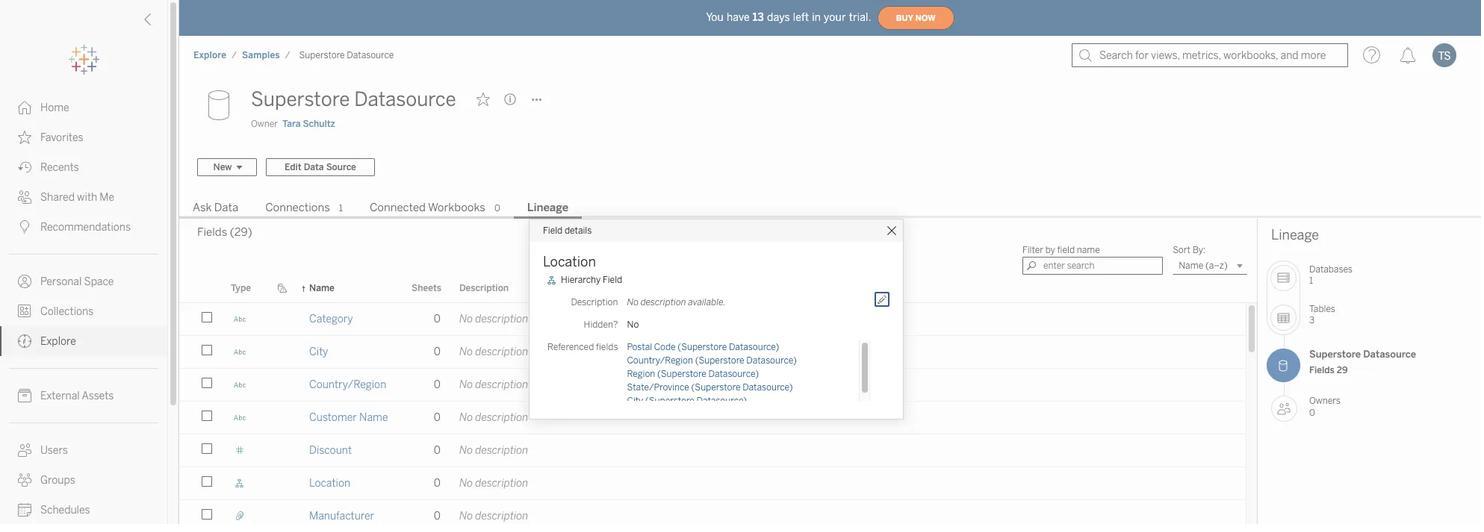 Task type: locate. For each thing, give the bounding box(es) containing it.
field left details
[[543, 226, 563, 236]]

3 no description from the top
[[460, 379, 528, 392]]

grid inside superstore datasource main content
[[179, 275, 1258, 525]]

0 vertical spatial name
[[309, 284, 335, 294]]

2 row from the top
[[179, 336, 1246, 371]]

description
[[460, 284, 509, 294], [571, 297, 618, 308]]

recents link
[[0, 152, 167, 182]]

description down the hierarchy field
[[571, 297, 618, 308]]

location inside field details dialog
[[543, 254, 596, 270]]

description
[[641, 297, 686, 308], [476, 313, 528, 326], [476, 346, 528, 359], [476, 379, 528, 392], [476, 412, 528, 424], [476, 445, 528, 457], [476, 477, 528, 490], [476, 510, 528, 523]]

13
[[753, 11, 764, 24]]

lineage up field details
[[527, 201, 569, 214]]

home
[[40, 102, 69, 114]]

0 vertical spatial city
[[309, 346, 328, 359]]

1 / from the left
[[232, 50, 237, 61]]

0 horizontal spatial location
[[309, 477, 351, 490]]

region (superstore datasource) link
[[627, 369, 759, 380]]

row containing country/region
[[179, 369, 1246, 403]]

explore down collections
[[40, 336, 76, 348]]

assets
[[82, 390, 114, 403]]

personal
[[40, 276, 82, 288]]

field details dialog
[[530, 220, 903, 419]]

0 horizontal spatial lineage
[[527, 201, 569, 214]]

no for country/region
[[460, 379, 473, 392]]

fields
[[197, 226, 227, 239], [1310, 366, 1335, 376]]

0 horizontal spatial explore link
[[0, 327, 167, 356]]

explore link down collections
[[0, 327, 167, 356]]

no description for city
[[460, 346, 528, 359]]

1 horizontal spatial lineage
[[1272, 227, 1320, 244]]

grid
[[179, 275, 1258, 525]]

city inside grid
[[309, 346, 328, 359]]

country/region inside postal code (superstore datasource) country/region (superstore datasource) region (superstore datasource) state/province (superstore datasource) city (superstore datasource)
[[627, 356, 693, 366]]

description for customer name
[[476, 412, 528, 424]]

databases image
[[1271, 265, 1297, 291]]

no description for location
[[460, 477, 528, 490]]

discrete text field image for category
[[231, 313, 249, 326]]

7 row from the top
[[179, 501, 1246, 525]]

row containing category
[[179, 303, 1246, 338]]

(superstore down state/province
[[646, 396, 695, 406]]

data inside sub-spaces tab list
[[214, 201, 239, 214]]

no for location
[[460, 477, 473, 490]]

no
[[627, 297, 639, 308], [460, 313, 473, 326], [627, 320, 639, 330], [460, 346, 473, 359], [460, 379, 473, 392], [460, 412, 473, 424], [460, 445, 473, 457], [460, 477, 473, 490], [460, 510, 473, 523]]

1 vertical spatial 1
[[1310, 276, 1314, 287]]

description for manufacturer
[[476, 510, 528, 523]]

location up hierarchy
[[543, 254, 596, 270]]

1 vertical spatial name
[[359, 412, 388, 424]]

city down state/province
[[627, 396, 644, 406]]

1 vertical spatial data
[[214, 201, 239, 214]]

2 vertical spatial datasource
[[1364, 349, 1417, 360]]

explore for explore
[[40, 336, 76, 348]]

data right edit
[[304, 162, 324, 173]]

trial.
[[849, 11, 872, 24]]

superstore datasource
[[299, 50, 394, 61], [251, 87, 456, 111]]

0 horizontal spatial data
[[214, 201, 239, 214]]

buy now button
[[878, 6, 955, 30]]

groups
[[40, 474, 75, 487]]

1 horizontal spatial fields
[[1310, 366, 1335, 376]]

customer name link
[[309, 402, 388, 434]]

fields left 29
[[1310, 366, 1335, 376]]

fields (29)
[[197, 226, 252, 239]]

6 row from the top
[[179, 468, 1246, 502]]

city down category link
[[309, 346, 328, 359]]

3 discrete text field image from the top
[[231, 379, 249, 392]]

no for manufacturer
[[460, 510, 473, 523]]

users
[[40, 445, 68, 457]]

1 horizontal spatial data
[[304, 162, 324, 173]]

5 row from the top
[[179, 435, 1246, 469]]

location
[[543, 254, 596, 270], [309, 477, 351, 490]]

continuous number field image
[[231, 445, 249, 457]]

no for customer name
[[460, 412, 473, 424]]

0 horizontal spatial explore
[[40, 336, 76, 348]]

samples
[[242, 50, 280, 61]]

explore link left samples
[[193, 49, 227, 61]]

superstore
[[299, 50, 345, 61], [251, 87, 350, 111], [1310, 349, 1361, 360]]

state/province
[[627, 383, 690, 393]]

field details
[[543, 226, 592, 236]]

1 horizontal spatial name
[[359, 412, 388, 424]]

location up manufacturer link on the bottom of page
[[309, 477, 351, 490]]

data right ask
[[214, 201, 239, 214]]

0 for city
[[434, 346, 441, 359]]

country/region up customer name
[[309, 379, 387, 392]]

2 no description from the top
[[460, 346, 528, 359]]

sort by:
[[1173, 245, 1206, 256]]

fields down ask data
[[197, 226, 227, 239]]

discrete text field image
[[231, 313, 249, 326], [231, 346, 249, 359], [231, 379, 249, 392]]

5 no description from the top
[[460, 445, 528, 457]]

1 vertical spatial discrete text field image
[[231, 346, 249, 359]]

code
[[654, 342, 676, 353]]

lineage
[[527, 201, 569, 214], [1272, 227, 1320, 244]]

2 vertical spatial discrete text field image
[[231, 379, 249, 392]]

0 horizontal spatial description
[[460, 284, 509, 294]]

external assets
[[40, 390, 114, 403]]

2 vertical spatial superstore
[[1310, 349, 1361, 360]]

0 horizontal spatial /
[[232, 50, 237, 61]]

explore
[[194, 50, 227, 61], [40, 336, 76, 348]]

connected workbooks
[[370, 201, 486, 214]]

referenced
[[548, 342, 594, 353]]

ask
[[193, 201, 212, 214]]

0 vertical spatial country/region
[[627, 356, 693, 366]]

superstore right the samples link
[[299, 50, 345, 61]]

row containing location
[[179, 468, 1246, 502]]

no description for category
[[460, 313, 528, 326]]

1 vertical spatial lineage
[[1272, 227, 1320, 244]]

4 no description from the top
[[460, 412, 528, 424]]

manufacturer link
[[309, 501, 374, 525]]

country/region (superstore datasource) link
[[627, 356, 797, 366]]

0 vertical spatial data
[[304, 162, 324, 173]]

country/region link
[[309, 369, 387, 401]]

samples link
[[241, 49, 281, 61]]

1 horizontal spatial location
[[543, 254, 596, 270]]

0 vertical spatial explore link
[[193, 49, 227, 61]]

1 no description from the top
[[460, 313, 528, 326]]

name
[[309, 284, 335, 294], [359, 412, 388, 424]]

owners
[[1310, 396, 1341, 406]]

field right hierarchy
[[603, 275, 623, 285]]

edit data source
[[285, 162, 356, 173]]

1 vertical spatial explore
[[40, 336, 76, 348]]

2 discrete text field image from the top
[[231, 346, 249, 359]]

1 vertical spatial country/region
[[309, 379, 387, 392]]

1 vertical spatial explore link
[[0, 327, 167, 356]]

Search text field
[[1023, 257, 1163, 275]]

1
[[339, 203, 343, 214], [1310, 276, 1314, 287]]

1 horizontal spatial country/region
[[627, 356, 693, 366]]

1 row from the top
[[179, 303, 1246, 338]]

0 vertical spatial 1
[[339, 203, 343, 214]]

name up category link
[[309, 284, 335, 294]]

data inside button
[[304, 162, 324, 173]]

details
[[565, 226, 592, 236]]

superstore datasource inside main content
[[251, 87, 456, 111]]

explore inside main navigation. press the up and down arrow keys to access links. "element"
[[40, 336, 76, 348]]

(superstore down postal code (superstore datasource) link
[[695, 356, 745, 366]]

1 down the source
[[339, 203, 343, 214]]

0 horizontal spatial city
[[309, 346, 328, 359]]

/ left samples
[[232, 50, 237, 61]]

1 horizontal spatial city
[[627, 396, 644, 406]]

1 vertical spatial city
[[627, 396, 644, 406]]

you have 13 days left in your trial.
[[706, 11, 872, 24]]

name right customer
[[359, 412, 388, 424]]

1 horizontal spatial description
[[571, 297, 618, 308]]

data
[[304, 162, 324, 173], [214, 201, 239, 214]]

discrete text field image for country/region
[[231, 379, 249, 392]]

/ right samples
[[285, 50, 290, 61]]

country/region down 'code'
[[627, 356, 693, 366]]

discount
[[309, 445, 352, 457]]

lineage up databases icon
[[1272, 227, 1320, 244]]

by:
[[1193, 245, 1206, 256]]

6 no description from the top
[[460, 477, 528, 490]]

1 vertical spatial datasource
[[354, 87, 456, 111]]

0 vertical spatial location
[[543, 254, 596, 270]]

0 horizontal spatial fields
[[197, 226, 227, 239]]

3 row from the top
[[179, 369, 1246, 403]]

owner tara schultz
[[251, 119, 335, 129]]

0 for customer name
[[434, 412, 441, 424]]

favorites link
[[0, 123, 167, 152]]

row group containing category
[[179, 303, 1246, 525]]

1 vertical spatial description
[[571, 297, 618, 308]]

1 vertical spatial superstore datasource
[[251, 87, 456, 111]]

cell
[[780, 501, 1246, 525]]

superstore up 29
[[1310, 349, 1361, 360]]

0 vertical spatial description
[[460, 284, 509, 294]]

0 vertical spatial discrete text field image
[[231, 313, 249, 326]]

0 vertical spatial field
[[543, 226, 563, 236]]

schedules
[[40, 504, 90, 517]]

row group inside field details dialog
[[627, 341, 859, 408]]

no for city
[[460, 346, 473, 359]]

country/region
[[627, 356, 693, 366], [309, 379, 387, 392]]

0 vertical spatial datasource
[[347, 50, 394, 61]]

superstore up owner tara schultz
[[251, 87, 350, 111]]

city
[[309, 346, 328, 359], [627, 396, 644, 406]]

customer
[[309, 412, 357, 424]]

grid containing category
[[179, 275, 1258, 525]]

me
[[100, 191, 114, 204]]

0 horizontal spatial field
[[543, 226, 563, 236]]

lineage inside sub-spaces tab list
[[527, 201, 569, 214]]

group field image
[[231, 510, 249, 523]]

1 vertical spatial field
[[603, 275, 623, 285]]

1 vertical spatial location
[[309, 477, 351, 490]]

1 down 'databases'
[[1310, 276, 1314, 287]]

row group containing postal code (superstore datasource)
[[627, 341, 859, 408]]

1 horizontal spatial 1
[[1310, 276, 1314, 287]]

1 vertical spatial fields
[[1310, 366, 1335, 376]]

0 horizontal spatial country/region
[[309, 379, 387, 392]]

row
[[179, 303, 1246, 338], [179, 336, 1246, 371], [179, 369, 1246, 403], [179, 402, 1246, 436], [179, 435, 1246, 469], [179, 468, 1246, 502], [179, 501, 1246, 525]]

recommendations link
[[0, 212, 167, 242]]

0 vertical spatial lineage
[[527, 201, 569, 214]]

description right sheets
[[460, 284, 509, 294]]

now
[[916, 13, 936, 23]]

navigation panel element
[[0, 45, 167, 525]]

1 discrete text field image from the top
[[231, 313, 249, 326]]

0 vertical spatial explore
[[194, 50, 227, 61]]

description for discount
[[476, 445, 528, 457]]

1 horizontal spatial explore
[[194, 50, 227, 61]]

personal space link
[[0, 267, 167, 297]]

category link
[[309, 303, 353, 335]]

field
[[1058, 245, 1075, 256]]

7 no description from the top
[[460, 510, 528, 523]]

favorites
[[40, 132, 83, 144]]

space
[[84, 276, 114, 288]]

0 horizontal spatial 1
[[339, 203, 343, 214]]

4 row from the top
[[179, 402, 1246, 436]]

row containing manufacturer
[[179, 501, 1246, 525]]

1 horizontal spatial /
[[285, 50, 290, 61]]

0 for category
[[434, 313, 441, 326]]

sheets
[[412, 284, 442, 294]]

row group
[[179, 303, 1246, 525], [627, 341, 859, 408]]

discount link
[[309, 435, 352, 467]]

1 inside sub-spaces tab list
[[339, 203, 343, 214]]

explore link
[[193, 49, 227, 61], [0, 327, 167, 356]]

(superstore
[[678, 342, 727, 353], [695, 356, 745, 366], [658, 369, 707, 380], [692, 383, 741, 393], [646, 396, 695, 406]]

explore left samples
[[194, 50, 227, 61]]

2 / from the left
[[285, 50, 290, 61]]



Task type: describe. For each thing, give the bounding box(es) containing it.
ask data
[[193, 201, 239, 214]]

schultz
[[303, 119, 335, 129]]

with
[[77, 191, 97, 204]]

databases 1
[[1310, 264, 1353, 287]]

by
[[1046, 245, 1056, 256]]

0 vertical spatial superstore datasource
[[299, 50, 394, 61]]

hierarchy field image
[[231, 477, 249, 490]]

fields inside superstore datasource fields 29
[[1310, 366, 1335, 376]]

recents
[[40, 161, 79, 174]]

databases
[[1310, 264, 1353, 275]]

0 inside sub-spaces tab list
[[495, 203, 500, 214]]

description inside superstore datasource main content
[[460, 284, 509, 294]]

row containing discount
[[179, 435, 1246, 469]]

superstore inside superstore datasource fields 29
[[1310, 349, 1361, 360]]

groups link
[[0, 466, 167, 495]]

country/region inside grid
[[309, 379, 387, 392]]

owner
[[251, 119, 278, 129]]

3
[[1310, 316, 1315, 326]]

no for discount
[[460, 445, 473, 457]]

main navigation. press the up and down arrow keys to access links. element
[[0, 93, 167, 525]]

discrete text field image for city
[[231, 346, 249, 359]]

0 vertical spatial fields
[[197, 226, 227, 239]]

filter by field name
[[1023, 245, 1100, 256]]

type
[[231, 284, 251, 294]]

no description for customer name
[[460, 412, 528, 424]]

sort
[[1173, 245, 1191, 256]]

data source image
[[197, 84, 242, 129]]

tables
[[1310, 304, 1336, 314]]

you
[[706, 11, 724, 24]]

buy
[[896, 13, 914, 23]]

external assets link
[[0, 381, 167, 411]]

(29)
[[230, 226, 252, 239]]

explore / samples /
[[194, 50, 290, 61]]

shared with me link
[[0, 182, 167, 212]]

discrete text field image
[[231, 412, 249, 424]]

description for location
[[476, 477, 528, 490]]

description inside field details dialog
[[641, 297, 686, 308]]

have
[[727, 11, 750, 24]]

tara schultz link
[[282, 117, 335, 131]]

city inside postal code (superstore datasource) country/region (superstore datasource) region (superstore datasource) state/province (superstore datasource) city (superstore datasource)
[[627, 396, 644, 406]]

datasource inside superstore datasource fields 29
[[1364, 349, 1417, 360]]

personal space
[[40, 276, 114, 288]]

1 vertical spatial superstore
[[251, 87, 350, 111]]

name inside row group
[[359, 412, 388, 424]]

users link
[[0, 436, 167, 466]]

no for category
[[460, 313, 473, 326]]

description for country/region
[[476, 379, 528, 392]]

description inside field details dialog
[[571, 297, 618, 308]]

1 horizontal spatial field
[[603, 275, 623, 285]]

fields
[[596, 342, 618, 353]]

data for ask
[[214, 201, 239, 214]]

edit data source button
[[266, 158, 375, 176]]

row group inside grid
[[179, 303, 1246, 525]]

tables 3
[[1310, 304, 1336, 326]]

in
[[812, 11, 821, 24]]

new
[[213, 162, 232, 173]]

state/province (superstore datasource) link
[[627, 383, 793, 393]]

description for city
[[476, 346, 528, 359]]

workbooks
[[428, 201, 486, 214]]

connections
[[265, 201, 330, 214]]

region
[[627, 369, 656, 380]]

data for edit
[[304, 162, 324, 173]]

customer name
[[309, 412, 388, 424]]

tables image
[[1271, 305, 1297, 331]]

fields image
[[1267, 349, 1301, 383]]

(superstore down region (superstore datasource) link
[[692, 383, 741, 393]]

owners 0
[[1310, 396, 1341, 418]]

explore for explore / samples /
[[194, 50, 227, 61]]

connected
[[370, 201, 426, 214]]

available.
[[688, 297, 726, 308]]

collections link
[[0, 297, 167, 327]]

location link
[[309, 468, 351, 500]]

superstore datasource fields 29
[[1310, 349, 1417, 376]]

your
[[824, 11, 846, 24]]

0 inside owners 0
[[1310, 408, 1316, 418]]

tara
[[282, 119, 301, 129]]

no description for discount
[[460, 445, 528, 457]]

collections
[[40, 306, 94, 318]]

left
[[793, 11, 809, 24]]

referenced fields
[[548, 342, 618, 353]]

postal code (superstore datasource) country/region (superstore datasource) region (superstore datasource) state/province (superstore datasource) city (superstore datasource)
[[627, 342, 797, 406]]

superstore datasource main content
[[179, 75, 1482, 525]]

row containing city
[[179, 336, 1246, 371]]

hierarchy
[[561, 275, 601, 285]]

location inside row group
[[309, 477, 351, 490]]

cell inside row group
[[780, 501, 1246, 525]]

city link
[[309, 336, 328, 368]]

shared with me
[[40, 191, 114, 204]]

new button
[[197, 158, 257, 176]]

superstore datasource element
[[295, 50, 398, 61]]

shared
[[40, 191, 75, 204]]

0 for location
[[434, 477, 441, 490]]

(superstore up state/province
[[658, 369, 707, 380]]

0 for discount
[[434, 445, 441, 457]]

1 inside databases 1
[[1310, 276, 1314, 287]]

0 for manufacturer
[[434, 510, 441, 523]]

0 horizontal spatial name
[[309, 284, 335, 294]]

schedules link
[[0, 495, 167, 525]]

postal code (superstore datasource) link
[[627, 342, 780, 353]]

owners image
[[1272, 396, 1298, 422]]

days
[[767, 11, 790, 24]]

0 vertical spatial superstore
[[299, 50, 345, 61]]

(superstore up country/region (superstore datasource) link
[[678, 342, 727, 353]]

29
[[1337, 366, 1349, 376]]

hierarchy field
[[561, 275, 623, 285]]

filter
[[1023, 245, 1044, 256]]

description for category
[[476, 313, 528, 326]]

home link
[[0, 93, 167, 123]]

postal
[[627, 342, 652, 353]]

source
[[326, 162, 356, 173]]

city (superstore datasource) link
[[627, 396, 747, 406]]

sub-spaces tab list
[[179, 199, 1482, 219]]

recommendations
[[40, 221, 131, 234]]

1 horizontal spatial explore link
[[193, 49, 227, 61]]

buy now
[[896, 13, 936, 23]]

external
[[40, 390, 80, 403]]

no description for manufacturer
[[460, 510, 528, 523]]

no description for country/region
[[460, 379, 528, 392]]

no description available.
[[627, 297, 726, 308]]

0 for country/region
[[434, 379, 441, 392]]

manufacturer
[[309, 510, 374, 523]]

row containing customer name
[[179, 402, 1246, 436]]



Task type: vqa. For each thing, say whether or not it's contained in the screenshot.
HIGHLIGHT icon
no



